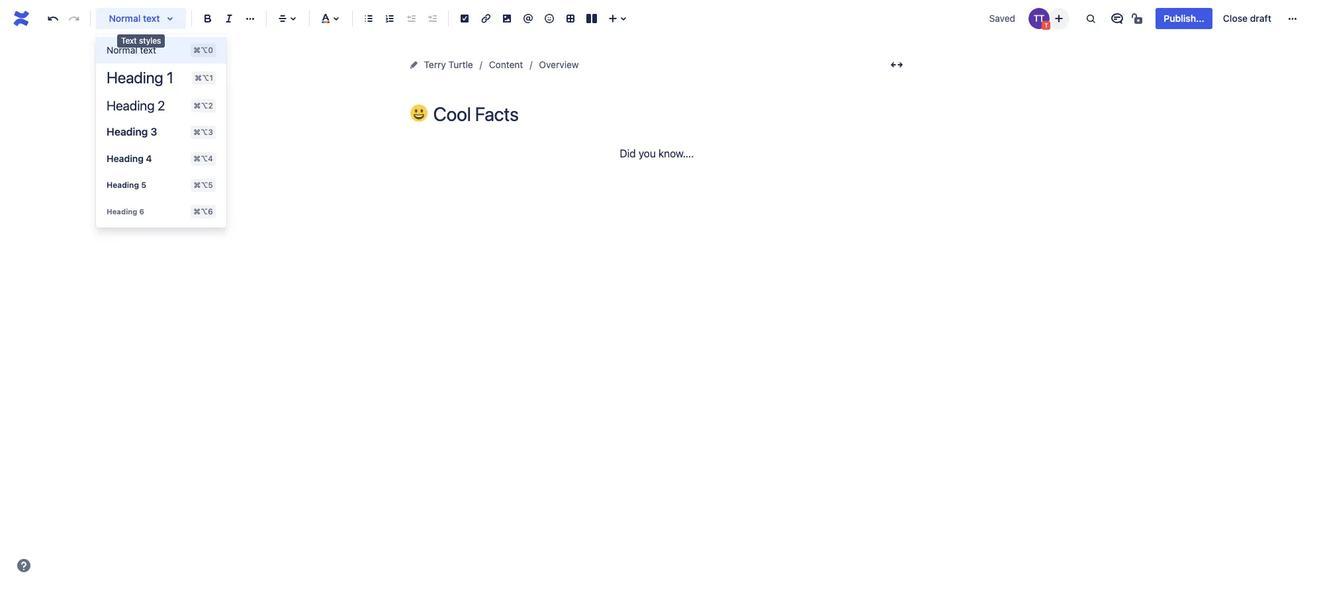 Task type: describe. For each thing, give the bounding box(es) containing it.
heading 3
[[107, 126, 157, 138]]

mention image
[[520, 11, 536, 26]]

normal text inside heading 1 group
[[107, 44, 156, 56]]

find and replace image
[[1083, 11, 1099, 26]]

⌘⌥0
[[193, 46, 213, 54]]

2
[[158, 98, 165, 113]]

content link
[[489, 57, 523, 73]]

⌘⌥3
[[193, 128, 213, 136]]

you
[[639, 148, 656, 160]]

terry turtle link
[[424, 57, 473, 73]]

close draft button
[[1215, 8, 1279, 29]]

heading for heading 3
[[107, 126, 148, 138]]

text
[[121, 36, 137, 46]]

heading 1 group
[[96, 37, 226, 225]]

styles
[[139, 36, 161, 46]]

⌘⌥6
[[193, 207, 213, 216]]

terry turtle
[[424, 59, 473, 70]]

publish... button
[[1156, 8, 1212, 29]]

undo ⌘z image
[[45, 11, 61, 26]]

Give this page a title text field
[[433, 103, 908, 125]]

add image, video, or file image
[[499, 11, 515, 26]]

heading for heading 1
[[107, 68, 163, 87]]

6
[[139, 207, 144, 216]]

outdent ⇧tab image
[[403, 11, 419, 26]]

close draft
[[1223, 13, 1271, 24]]

⌘⌥1
[[195, 73, 213, 82]]

make page full-width image
[[889, 57, 904, 73]]

comment icon image
[[1110, 11, 1125, 26]]

normal text button
[[96, 4, 186, 33]]

numbered list ⌘⇧7 image
[[382, 11, 398, 26]]

close
[[1223, 13, 1248, 24]]

1
[[167, 68, 174, 87]]

more image
[[1285, 11, 1301, 26]]

link image
[[478, 11, 494, 26]]

overview
[[539, 59, 579, 70]]

draft
[[1250, 13, 1271, 24]]

redo ⌘⇧z image
[[66, 11, 82, 26]]

heading for heading 4
[[107, 153, 144, 164]]

text styles
[[121, 36, 161, 46]]

indent tab image
[[424, 11, 440, 26]]

overview link
[[539, 57, 579, 73]]

action item image
[[457, 11, 473, 26]]

text inside dropdown button
[[143, 13, 160, 24]]



Task type: vqa. For each thing, say whether or not it's contained in the screenshot.


Task type: locate. For each thing, give the bounding box(es) containing it.
heading 1
[[107, 68, 174, 87]]

6 heading from the top
[[107, 207, 137, 216]]

confluence image
[[11, 8, 32, 29], [11, 8, 32, 29]]

heading up heading 2
[[107, 68, 163, 87]]

publish...
[[1164, 13, 1205, 24]]

0 vertical spatial normal text
[[109, 13, 160, 24]]

italic ⌘i image
[[221, 11, 237, 26]]

normal up text
[[109, 13, 141, 24]]

heading left 6
[[107, 207, 137, 216]]

heading 4
[[107, 153, 152, 164]]

emoji image
[[541, 11, 557, 26]]

1 vertical spatial normal text
[[107, 44, 156, 56]]

content
[[489, 59, 523, 70]]

heading 2
[[107, 98, 165, 113]]

normal text up text
[[109, 13, 160, 24]]

heading for heading 2
[[107, 98, 154, 113]]

normal inside dropdown button
[[109, 13, 141, 24]]

normal text inside normal text dropdown button
[[109, 13, 160, 24]]

terry
[[424, 59, 446, 70]]

2 heading from the top
[[107, 98, 154, 113]]

normal inside heading 1 group
[[107, 44, 137, 56]]

0 vertical spatial text
[[143, 13, 160, 24]]

:grinning: image
[[410, 105, 427, 122], [410, 105, 427, 122]]

move this page image
[[408, 60, 419, 70]]

⌘⌥2
[[194, 101, 213, 110]]

help image
[[16, 558, 32, 574]]

3 heading from the top
[[107, 126, 148, 138]]

3
[[150, 126, 157, 138]]

did
[[620, 148, 636, 160]]

bullet list ⌘⇧8 image
[[361, 11, 377, 26]]

⌘⌥4
[[193, 154, 213, 163]]

heading 6
[[107, 207, 144, 216]]

text
[[143, 13, 160, 24], [140, 44, 156, 56]]

know….
[[658, 148, 694, 160]]

text right text
[[140, 44, 156, 56]]

table image
[[563, 11, 578, 26]]

text up styles
[[143, 13, 160, 24]]

heading left 4
[[107, 153, 144, 164]]

layouts image
[[584, 11, 600, 26]]

normal
[[109, 13, 141, 24], [107, 44, 137, 56]]

heading left 5
[[107, 180, 139, 190]]

1 vertical spatial normal
[[107, 44, 137, 56]]

Main content area, start typing to enter text. text field
[[405, 145, 908, 163]]

heading for heading 5
[[107, 180, 139, 190]]

normal text up heading 1
[[107, 44, 156, 56]]

⌘⌥5
[[194, 181, 213, 189]]

4
[[146, 153, 152, 164]]

bold ⌘b image
[[200, 11, 216, 26]]

5
[[141, 180, 146, 190]]

heading up the heading 3
[[107, 98, 154, 113]]

4 heading from the top
[[107, 153, 144, 164]]

normal left styles
[[107, 44, 137, 56]]

align center image
[[275, 11, 291, 26]]

1 vertical spatial text
[[140, 44, 156, 56]]

terry turtle image
[[1029, 8, 1050, 29]]

normal text
[[109, 13, 160, 24], [107, 44, 156, 56]]

did you know….
[[620, 148, 694, 160]]

text inside heading 1 group
[[140, 44, 156, 56]]

heading
[[107, 68, 163, 87], [107, 98, 154, 113], [107, 126, 148, 138], [107, 153, 144, 164], [107, 180, 139, 190], [107, 207, 137, 216]]

saved
[[989, 13, 1015, 24]]

invite to edit image
[[1051, 10, 1067, 26]]

turtle
[[448, 59, 473, 70]]

heading left 3
[[107, 126, 148, 138]]

no restrictions image
[[1131, 11, 1147, 26]]

0 vertical spatial normal
[[109, 13, 141, 24]]

5 heading from the top
[[107, 180, 139, 190]]

heading for heading 6
[[107, 207, 137, 216]]

heading 5
[[107, 180, 146, 190]]

text styles tooltip
[[117, 34, 165, 47]]

more formatting image
[[242, 11, 258, 26]]

1 heading from the top
[[107, 68, 163, 87]]



